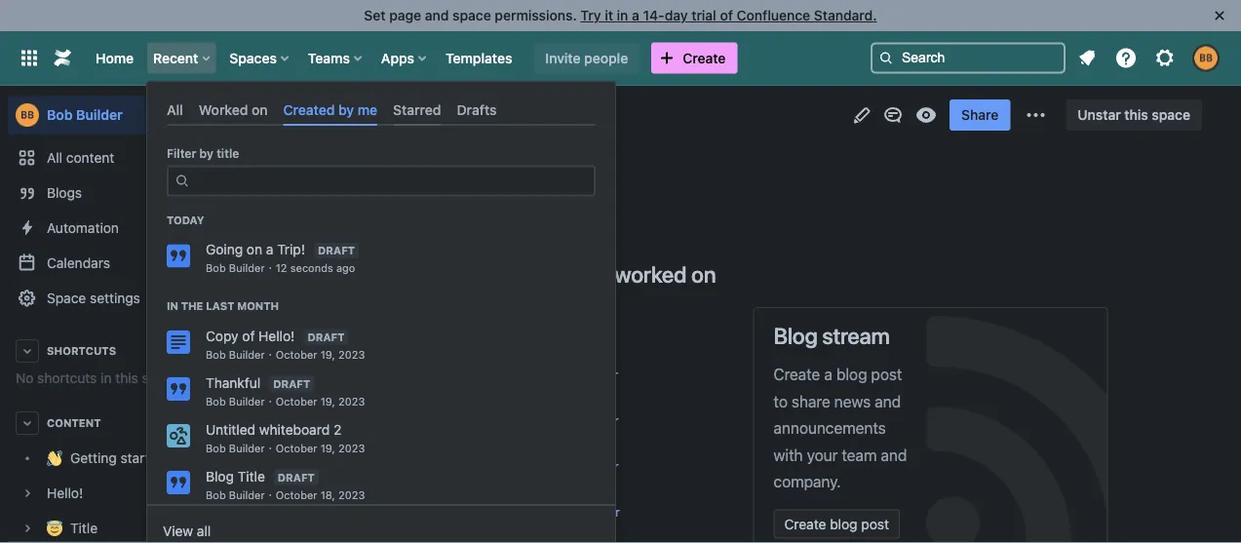 Task type: locate. For each thing, give the bounding box(es) containing it.
1 horizontal spatial all
[[167, 101, 183, 118]]

create inside create a blog post to share news and announcements with your team and company.
[[774, 365, 821, 384]]

on for worked
[[252, 101, 268, 118]]

Filter by title text field
[[196, 167, 582, 195]]

people
[[584, 50, 628, 66]]

bob builder link
[[8, 96, 226, 135], [273, 105, 346, 125], [555, 368, 619, 382], [555, 414, 619, 428], [555, 460, 619, 474], [556, 506, 620, 519]]

・ for whiteboard
[[265, 442, 276, 455]]

1 vertical spatial create
[[774, 365, 821, 384]]

this inside button
[[1125, 107, 1149, 123]]

5 ・ from the top
[[265, 489, 276, 502]]

draft
[[318, 245, 355, 257], [308, 331, 345, 344], [273, 378, 310, 390], [278, 471, 315, 484]]

0 horizontal spatial title
[[70, 520, 98, 536]]

0 vertical spatial title
[[238, 468, 265, 484]]

1 vertical spatial and
[[875, 392, 901, 411]]

2 vertical spatial space
[[142, 370, 180, 386]]

18, right oct
[[411, 506, 427, 519]]

on for going
[[247, 242, 262, 258]]

draft up 'bob builder ・ october 18, 2023'
[[278, 471, 315, 484]]

this down shortcuts dropdown button
[[115, 370, 138, 386]]

all for all
[[167, 101, 183, 118]]

blogs link
[[8, 176, 226, 211]]

of
[[720, 7, 733, 23], [242, 328, 255, 344]]

drafts
[[457, 101, 497, 118]]

team
[[842, 446, 877, 464]]

recent button
[[147, 42, 218, 74]]

and right team
[[881, 446, 907, 464]]

title up 'bob builder ・ october 18, 2023'
[[238, 468, 265, 484]]

space inside button
[[1152, 107, 1191, 123]]

templates
[[446, 50, 512, 66]]

october
[[276, 348, 317, 361], [276, 395, 317, 408], [276, 442, 317, 455], [276, 489, 317, 502]]

of right trial
[[720, 7, 733, 23]]

1 vertical spatial of
[[242, 328, 255, 344]]

blog up news
[[837, 365, 867, 384]]

announcements
[[774, 419, 886, 437]]

3 19, from the top
[[321, 442, 335, 455]]

hello! link down "getting" at the left bottom of the page
[[8, 476, 226, 511]]

blog down company.
[[830, 516, 858, 532]]

📄
[[367, 261, 389, 287]]

0 vertical spatial post
[[871, 365, 902, 384]]

0 horizontal spatial 18,
[[321, 489, 335, 502]]

0 vertical spatial of
[[720, 7, 733, 23]]

0 vertical spatial and
[[425, 7, 449, 23]]

・ down blog title
[[265, 489, 276, 502]]

blog inside button
[[830, 516, 858, 532]]

・ down "untitled whiteboard 2"
[[265, 442, 276, 455]]

blog down untitled
[[206, 468, 234, 484]]

hello. i am bob.
[[367, 198, 476, 217]]

2 october from the top
[[276, 395, 317, 408]]

shortcuts
[[47, 345, 116, 357]]

bob builder ・ october 19, 2023
[[206, 348, 365, 361], [206, 395, 365, 408], [206, 442, 365, 455]]

0 horizontal spatial this
[[115, 370, 138, 386]]

0 horizontal spatial hello!
[[47, 485, 83, 501]]

blog stream
[[774, 323, 890, 349]]

0 vertical spatial 18,
[[321, 489, 335, 502]]

create for create blog post
[[785, 516, 827, 532]]

bob inside space element
[[47, 107, 73, 123]]

by for created
[[338, 101, 354, 118]]

builder inside space element
[[76, 107, 123, 123]]

unstar this space button
[[1066, 99, 1203, 131]]

title down "getting" at the left bottom of the page
[[70, 520, 98, 536]]

・
[[265, 262, 276, 275], [265, 348, 276, 361], [265, 395, 276, 408], [265, 442, 276, 455], [265, 489, 276, 502]]

2 vertical spatial create
[[785, 516, 827, 532]]

bob builder ・ october 19, 2023 down copy of hello!
[[206, 348, 365, 361]]

1 vertical spatial 18,
[[411, 506, 427, 519]]

stop watching image
[[915, 103, 938, 127]]

banner
[[0, 31, 1242, 86]]

oct
[[388, 506, 408, 519]]

on
[[252, 101, 268, 118], [247, 242, 262, 258], [692, 261, 716, 287]]

confluence inside space element
[[184, 450, 256, 466]]

4 october from the top
[[276, 489, 317, 502]]

1 horizontal spatial title
[[238, 468, 265, 484]]

all inside space element
[[47, 150, 62, 166]]

1 vertical spatial blog
[[830, 516, 858, 532]]

create for create
[[683, 50, 726, 66]]

of right copy on the bottom of page
[[242, 328, 255, 344]]

0 vertical spatial on
[[252, 101, 268, 118]]

create down company.
[[785, 516, 827, 532]]

1 horizontal spatial space
[[453, 7, 491, 23]]

home
[[96, 50, 134, 66]]

2023 for whiteboard
[[338, 442, 365, 455]]

recent right home
[[153, 50, 198, 66]]

page
[[389, 7, 422, 23]]

2 horizontal spatial a
[[825, 365, 833, 384]]

blog for blog title
[[206, 468, 234, 484]]

automation
[[47, 220, 119, 236]]

share button
[[950, 99, 1011, 131]]

unstar
[[1078, 107, 1121, 123]]

2 vertical spatial 19,
[[321, 442, 335, 455]]

a up share
[[825, 365, 833, 384]]

create inside button
[[785, 516, 827, 532]]

0 horizontal spatial all
[[47, 150, 62, 166]]

hello! inside hello! oct 18, 2023 • commented by bob builder
[[388, 484, 428, 502]]

bob builder ・ october 19, 2023 down the whiteboard at left bottom
[[206, 442, 365, 455]]

2 vertical spatial bob builder ・ october 19, 2023
[[206, 442, 365, 455]]

filter by title
[[167, 147, 239, 161]]

global element
[[12, 31, 867, 85]]

all left the content
[[47, 150, 62, 166]]

post down team
[[862, 516, 889, 532]]

1 vertical spatial blog
[[206, 468, 234, 484]]

trial
[[692, 7, 717, 23]]

hello! inside in the last month element
[[259, 328, 295, 344]]

automation link
[[8, 211, 226, 246]]

in right it
[[617, 7, 629, 23]]

builder inside hello! oct 18, 2023 • commented by bob builder
[[582, 506, 620, 519]]

0 vertical spatial create
[[683, 50, 726, 66]]

0 horizontal spatial confluence
[[184, 450, 256, 466]]

create for create a blog post to share news and announcements with your team and company.
[[774, 365, 821, 384]]

bob builder ・ october 19, 2023 for of
[[206, 348, 365, 361]]

october for of
[[276, 348, 317, 361]]

try it in a 14-day trial of confluence standard. link
[[581, 7, 877, 23]]

confluence
[[737, 7, 811, 23], [184, 450, 256, 466]]

all up filter
[[167, 101, 183, 118]]

1 horizontal spatial confluence
[[737, 7, 811, 23]]

search image
[[879, 50, 894, 66]]

・ for of
[[265, 348, 276, 361]]

a left trip!
[[266, 242, 274, 258]]

hello! down "getting" at the left bottom of the page
[[47, 485, 83, 501]]

hello! link up oct
[[388, 484, 428, 502]]

18, up view all link
[[321, 489, 335, 502]]

hello! for hello! oct 18, 2023 • commented by bob builder
[[388, 484, 428, 502]]

templates link
[[440, 42, 518, 74]]

1 horizontal spatial recent
[[394, 261, 463, 287]]

tree inside space element
[[8, 441, 256, 543]]

blog inside in the last month element
[[206, 468, 234, 484]]

1 vertical spatial on
[[247, 242, 262, 258]]

2 horizontal spatial space
[[1152, 107, 1191, 123]]

i've
[[576, 261, 610, 287]]

this inside space element
[[115, 370, 138, 386]]

tab list
[[159, 94, 604, 126]]

1 horizontal spatial by
[[338, 101, 354, 118]]

that
[[532, 261, 571, 287]]

0 vertical spatial all
[[167, 101, 183, 118]]

your
[[807, 446, 838, 464]]

1 19, from the top
[[321, 348, 335, 361]]

draft up the ago
[[318, 245, 355, 257]]

0 horizontal spatial recent
[[153, 50, 198, 66]]

draft for thankful
[[273, 378, 310, 390]]

1 vertical spatial by
[[200, 147, 214, 161]]

bob builder ・ october 19, 2023 for whiteboard
[[206, 442, 365, 455]]

recent right 📄
[[394, 261, 463, 287]]

by left me
[[338, 101, 354, 118]]

1 horizontal spatial this
[[1125, 107, 1149, 123]]

0 vertical spatial in
[[617, 7, 629, 23]]

teams
[[308, 50, 350, 66]]

0 vertical spatial blog
[[837, 365, 867, 384]]

0 vertical spatial recent
[[153, 50, 198, 66]]

in for getting started in confluence
[[169, 450, 180, 466]]

4 ・ from the top
[[265, 442, 276, 455]]

blog left stream
[[774, 323, 818, 349]]

2 19, from the top
[[321, 395, 335, 408]]

hello!
[[259, 328, 295, 344], [388, 484, 428, 502], [47, 485, 83, 501]]

getting started in confluence link
[[8, 441, 256, 476]]

content
[[66, 150, 114, 166]]

space up "templates"
[[453, 7, 491, 23]]

draft down seconds
[[308, 331, 345, 344]]

and right news
[[875, 392, 901, 411]]

invite people button
[[534, 42, 640, 74]]

a left 14- at the top right
[[632, 7, 640, 23]]

created
[[283, 101, 335, 118]]

draft up the whiteboard at left bottom
[[273, 378, 310, 390]]

space down settings icon
[[1152, 107, 1191, 123]]

close image
[[1208, 4, 1232, 27]]

2 ・ from the top
[[265, 348, 276, 361]]

in
[[617, 7, 629, 23], [101, 370, 112, 386], [169, 450, 180, 466]]

1 horizontal spatial of
[[720, 7, 733, 23]]

apps button
[[375, 42, 434, 74]]

0 vertical spatial a
[[632, 7, 640, 23]]

0 horizontal spatial hello! link
[[8, 476, 226, 511]]

by left title
[[200, 147, 214, 161]]

create
[[683, 50, 726, 66], [774, 365, 821, 384], [785, 516, 827, 532]]

title inside space element
[[70, 520, 98, 536]]

bob builder ・ october 19, 2023 up the whiteboard at left bottom
[[206, 395, 365, 408]]

share
[[792, 392, 831, 411]]

blog
[[837, 365, 867, 384], [830, 516, 858, 532]]

no shortcuts in this space
[[16, 370, 180, 386]]

1 vertical spatial bob builder ・ october 19, 2023
[[206, 395, 365, 408]]

3 bob builder ・ october 19, 2023 from the top
[[206, 442, 365, 455]]

help icon image
[[1115, 46, 1138, 70]]

1 october from the top
[[276, 348, 317, 361]]

title inside in the last month element
[[238, 468, 265, 484]]

・ down "going on a trip!"
[[265, 262, 276, 275]]

1 bob builder ・ october 19, 2023 from the top
[[206, 348, 365, 361]]

am
[[419, 198, 440, 217]]

1 horizontal spatial 18,
[[411, 506, 427, 519]]

post
[[871, 365, 902, 384], [862, 516, 889, 532]]

blog
[[774, 323, 818, 349], [206, 468, 234, 484]]

0 vertical spatial this
[[1125, 107, 1149, 123]]

0 horizontal spatial of
[[242, 328, 255, 344]]

0 vertical spatial by
[[338, 101, 354, 118]]

draft for blog title
[[278, 471, 315, 484]]

0 vertical spatial bob builder ・ october 19, 2023
[[206, 348, 365, 361]]

hello! up oct
[[388, 484, 428, 502]]

edit this page image
[[851, 103, 874, 127]]

invite
[[546, 50, 581, 66]]

by right commented
[[540, 506, 553, 519]]

1 vertical spatial in
[[101, 370, 112, 386]]

3 october from the top
[[276, 442, 317, 455]]

・ up "untitled whiteboard 2"
[[265, 395, 276, 408]]

getting started in confluence
[[70, 450, 256, 466]]

19, for 2
[[321, 442, 335, 455]]

create up share
[[774, 365, 821, 384]]

0 horizontal spatial blog
[[206, 468, 234, 484]]

2 horizontal spatial by
[[540, 506, 553, 519]]

1 vertical spatial space
[[1152, 107, 1191, 123]]

1 ・ from the top
[[265, 262, 276, 275]]

0 horizontal spatial by
[[200, 147, 214, 161]]

2023 inside hello! oct 18, 2023 • commented by bob builder
[[430, 506, 459, 519]]

space
[[453, 7, 491, 23], [1152, 107, 1191, 123], [142, 370, 180, 386]]

confluence right trial
[[737, 7, 811, 23]]

a inside create a blog post to share news and announcements with your team and company.
[[825, 365, 833, 384]]

hello! inside space element
[[47, 485, 83, 501]]

title
[[217, 147, 239, 161]]

0 horizontal spatial in
[[101, 370, 112, 386]]

2 vertical spatial in
[[169, 450, 180, 466]]

・ for title
[[265, 489, 276, 502]]

hello! oct 18, 2023 • commented by bob builder
[[388, 484, 620, 519]]

confluence up blog title
[[184, 450, 256, 466]]

1 vertical spatial 19,
[[321, 395, 335, 408]]

today
[[167, 214, 204, 226]]

2 vertical spatial a
[[825, 365, 833, 384]]

in right the started
[[169, 450, 180, 466]]

post down stream
[[871, 365, 902, 384]]

1 horizontal spatial hello!
[[259, 328, 295, 344]]

2 vertical spatial by
[[540, 506, 553, 519]]

and right page
[[425, 7, 449, 23]]

notification icon image
[[1076, 46, 1099, 70]]

this right unstar
[[1125, 107, 1149, 123]]

all
[[167, 101, 183, 118], [47, 150, 62, 166]]

tree
[[8, 441, 256, 543]]

1 vertical spatial all
[[47, 150, 62, 166]]

1 horizontal spatial blog
[[774, 323, 818, 349]]

18, inside in the last month element
[[321, 489, 335, 502]]

in down shortcuts dropdown button
[[101, 370, 112, 386]]

1 vertical spatial confluence
[[184, 450, 256, 466]]

1 vertical spatial this
[[115, 370, 138, 386]]

it
[[605, 7, 613, 23]]

1 horizontal spatial in
[[169, 450, 180, 466]]

worked
[[615, 261, 687, 287]]

hello! down month
[[259, 328, 295, 344]]

create down trial
[[683, 50, 726, 66]]

1 vertical spatial a
[[266, 242, 274, 258]]

2
[[334, 422, 342, 438]]

space down shortcuts dropdown button
[[142, 370, 180, 386]]

company.
[[774, 472, 841, 491]]

1 vertical spatial post
[[862, 516, 889, 532]]

1 vertical spatial title
[[70, 520, 98, 536]]

0 vertical spatial blog
[[774, 323, 818, 349]]

0 vertical spatial 19,
[[321, 348, 335, 361]]

create inside dropdown button
[[683, 50, 726, 66]]

me
[[358, 101, 378, 118]]

confluence image
[[51, 46, 74, 70], [51, 46, 74, 70]]

tree containing getting started in confluence
[[8, 441, 256, 543]]

2 horizontal spatial hello!
[[388, 484, 428, 502]]

・ down copy of hello!
[[265, 348, 276, 361]]

2 horizontal spatial in
[[617, 7, 629, 23]]



Task type: describe. For each thing, give the bounding box(es) containing it.
try
[[581, 7, 601, 23]]

october for title
[[276, 489, 317, 502]]

teams button
[[302, 42, 370, 74]]

14-
[[643, 7, 665, 23]]

bob builder inside space element
[[47, 107, 123, 123]]

blog for blog stream
[[774, 323, 818, 349]]

starred
[[393, 101, 441, 118]]

2 vertical spatial on
[[692, 261, 716, 287]]

create button
[[652, 42, 738, 74]]

view all
[[163, 523, 211, 539]]

1 vertical spatial recent
[[394, 261, 463, 287]]

appswitcher icon image
[[18, 46, 41, 70]]

post inside button
[[862, 516, 889, 532]]

i
[[411, 198, 415, 217]]

all content link
[[8, 140, 226, 176]]

banner containing home
[[0, 31, 1242, 86]]

spaces
[[230, 50, 277, 66]]

commented
[[471, 506, 537, 519]]

in the last month
[[167, 300, 279, 313]]

0 horizontal spatial space
[[142, 370, 180, 386]]

unstar this space
[[1078, 107, 1191, 123]]

untitled
[[206, 422, 256, 438]]

2023 for title
[[338, 489, 365, 502]]

invite people
[[546, 50, 628, 66]]

settings icon image
[[1154, 46, 1177, 70]]

calendars
[[47, 255, 110, 271]]

created by me
[[283, 101, 378, 118]]

recent inside popup button
[[153, 50, 198, 66]]

in
[[167, 300, 178, 313]]

content
[[47, 417, 101, 430]]

getting
[[70, 450, 117, 466]]

day
[[665, 7, 688, 23]]

calendars link
[[8, 246, 226, 281]]

18, inside hello! oct 18, 2023 • commented by bob builder
[[411, 506, 427, 519]]

tab list containing all
[[159, 94, 604, 126]]

spaces button
[[224, 42, 296, 74]]

copy of hello!
[[206, 328, 295, 344]]

blog inside create a blog post to share news and announcements with your team and company.
[[837, 365, 867, 384]]

post inside create a blog post to share news and announcements with your team and company.
[[871, 365, 902, 384]]

untitled whiteboard 2
[[206, 422, 342, 438]]

news
[[835, 392, 871, 411]]

•
[[462, 506, 468, 519]]

worked
[[199, 101, 248, 118]]

to
[[774, 392, 788, 411]]

space settings link
[[8, 281, 226, 316]]

create blog post
[[785, 516, 889, 532]]

apps
[[381, 50, 415, 66]]

set
[[364, 7, 386, 23]]

copy
[[206, 328, 239, 344]]

draft for going on a trip!
[[318, 245, 355, 257]]

bob builder ・ october 18, 2023
[[206, 489, 365, 502]]

all for all content
[[47, 150, 62, 166]]

more actions image
[[1024, 103, 1048, 127]]

month
[[237, 300, 279, 313]]

Search field
[[871, 42, 1066, 74]]

bob inside hello! oct 18, 2023 • commented by bob builder
[[556, 506, 578, 519]]

last
[[206, 300, 234, 313]]

trip!
[[277, 242, 305, 258]]

view
[[163, 523, 193, 539]]

・ for on
[[265, 262, 276, 275]]

space element
[[0, 86, 256, 543]]

in the last month element
[[147, 323, 615, 543]]

bob.
[[444, 198, 476, 217]]

share
[[962, 107, 999, 123]]

blogs
[[47, 185, 82, 201]]

2 vertical spatial and
[[881, 446, 907, 464]]

october for whiteboard
[[276, 442, 317, 455]]

create a blog image
[[199, 180, 222, 204]]

all content
[[47, 150, 114, 166]]

content button
[[8, 406, 226, 441]]

0 horizontal spatial a
[[266, 242, 274, 258]]

2 bob builder ・ october 19, 2023 from the top
[[206, 395, 365, 408]]

title link
[[8, 511, 226, 543]]

0 vertical spatial space
[[453, 7, 491, 23]]

permissions.
[[495, 7, 577, 23]]

0 vertical spatial confluence
[[737, 7, 811, 23]]

the
[[181, 300, 203, 313]]

blog title
[[206, 468, 265, 484]]

2023 for of
[[338, 348, 365, 361]]

no
[[16, 370, 34, 386]]

1 horizontal spatial a
[[632, 7, 640, 23]]

3 ・ from the top
[[265, 395, 276, 408]]

of inside in the last month element
[[242, 328, 255, 344]]

view all link
[[147, 512, 615, 543]]

draft for copy of hello!
[[308, 331, 345, 344]]

shortcuts
[[37, 370, 97, 386]]

by for filter
[[200, 147, 214, 161]]

1 horizontal spatial hello! link
[[388, 484, 428, 502]]

12
[[276, 262, 287, 275]]

stream
[[823, 323, 890, 349]]

going on a trip!
[[206, 242, 305, 258]]

going
[[206, 242, 243, 258]]

worked on
[[199, 101, 268, 118]]

hello! for hello!
[[47, 485, 83, 501]]

copy image
[[714, 262, 738, 285]]

settings
[[90, 290, 140, 306]]

create a blog post to share news and announcements with your team and company.
[[774, 365, 907, 491]]

with
[[774, 446, 803, 464]]

home link
[[90, 42, 140, 74]]

started
[[120, 450, 165, 466]]

📄 recent pages that i've worked on
[[367, 261, 716, 287]]

set page and space permissions. try it in a 14-day trial of confluence standard.
[[364, 7, 877, 23]]

all
[[197, 523, 211, 539]]

19, for hello!
[[321, 348, 335, 361]]

by inside hello! oct 18, 2023 • commented by bob builder
[[540, 506, 553, 519]]

create blog post button
[[774, 510, 900, 539]]

pages
[[468, 261, 528, 287]]

space settings
[[47, 290, 140, 306]]

shortcuts button
[[8, 334, 226, 369]]

in for no shortcuts in this space
[[101, 370, 112, 386]]

ago
[[336, 262, 355, 275]]

whiteboard
[[259, 422, 330, 438]]

seconds
[[290, 262, 333, 275]]



Task type: vqa. For each thing, say whether or not it's contained in the screenshot.
'observe' button
no



